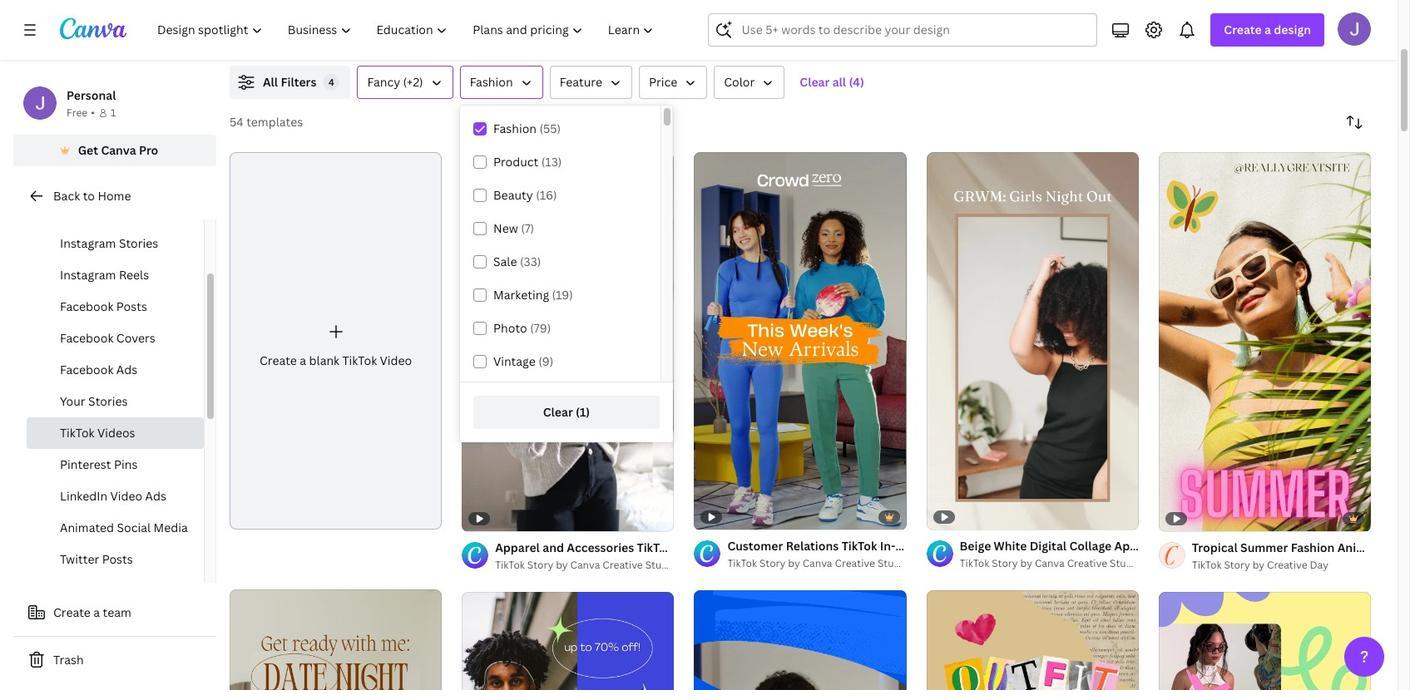 Task type: locate. For each thing, give the bounding box(es) containing it.
reels
[[119, 267, 149, 283]]

create a blank tiktok video
[[260, 353, 412, 369]]

0 horizontal spatial create
[[53, 605, 91, 621]]

0 vertical spatial clear
[[800, 74, 830, 90]]

fashion up day
[[1291, 540, 1335, 556]]

1 horizontal spatial a
[[300, 353, 306, 369]]

a left blank at bottom
[[300, 353, 306, 369]]

fashion up product at the left
[[493, 121, 537, 136]]

create for create a blank tiktok video
[[260, 353, 297, 369]]

tiktok inside tropical summer fashion animated bu tiktok story by creative day
[[1192, 558, 1222, 572]]

animated social media
[[60, 520, 188, 536]]

animated down "linkedin"
[[60, 520, 114, 536]]

back to home link
[[13, 180, 216, 213]]

1 horizontal spatial video
[[380, 353, 412, 369]]

create left blank at bottom
[[260, 353, 297, 369]]

0 vertical spatial create
[[1224, 22, 1262, 37]]

stories up "reels"
[[119, 236, 158, 251]]

ads
[[116, 362, 137, 378], [145, 488, 166, 504]]

posts for instagram posts
[[119, 204, 150, 220]]

facebook covers link
[[27, 323, 204, 355]]

feature button
[[550, 66, 632, 99]]

by
[[788, 556, 800, 571], [1021, 556, 1033, 571], [556, 558, 568, 572], [1253, 558, 1265, 572]]

photo (79)
[[493, 320, 551, 336]]

3 facebook from the top
[[60, 362, 114, 378]]

posts inside the instagram posts link
[[119, 204, 150, 220]]

free
[[67, 106, 88, 120]]

fashion for fashion (55)
[[493, 121, 537, 136]]

0 horizontal spatial clear
[[543, 404, 573, 420]]

filters
[[281, 74, 317, 90]]

0 vertical spatial fashion
[[470, 74, 513, 90]]

new (7)
[[493, 221, 534, 236]]

posts
[[119, 204, 150, 220], [116, 299, 147, 315], [102, 552, 133, 568]]

day
[[1310, 558, 1329, 572]]

create
[[1224, 22, 1262, 37], [260, 353, 297, 369], [53, 605, 91, 621]]

videos
[[97, 425, 135, 441]]

2 vertical spatial posts
[[102, 552, 133, 568]]

jacob simon image
[[1338, 12, 1371, 46]]

facebook
[[60, 299, 114, 315], [60, 330, 114, 346], [60, 362, 114, 378]]

create left team
[[53, 605, 91, 621]]

facebook down instagram reels
[[60, 299, 114, 315]]

video
[[380, 353, 412, 369], [110, 488, 142, 504]]

create a team button
[[13, 597, 216, 630]]

ads down covers
[[116, 362, 137, 378]]

posts down "reels"
[[116, 299, 147, 315]]

1 facebook from the top
[[60, 299, 114, 315]]

clear left (1)
[[543, 404, 573, 420]]

2 instagram from the top
[[60, 236, 116, 251]]

3 instagram from the top
[[60, 267, 116, 283]]

1
[[111, 106, 116, 120]]

posts for facebook posts
[[116, 299, 147, 315]]

ads up media
[[145, 488, 166, 504]]

fashion up fashion (55)
[[470, 74, 513, 90]]

2 facebook from the top
[[60, 330, 114, 346]]

posts for twitter posts
[[102, 552, 133, 568]]

get
[[78, 142, 98, 158]]

create for create a design
[[1224, 22, 1262, 37]]

(79)
[[530, 320, 551, 336]]

clear (1) button
[[474, 396, 660, 429]]

animated social media link
[[27, 513, 204, 544]]

54 templates
[[230, 114, 303, 130]]

color
[[724, 74, 755, 90]]

posts down animated social media link
[[102, 552, 133, 568]]

create inside button
[[53, 605, 91, 621]]

Sort by button
[[1338, 106, 1371, 139]]

1 vertical spatial clear
[[543, 404, 573, 420]]

1 vertical spatial a
[[300, 353, 306, 369]]

tropical summer fashion animated bu tiktok story by creative day
[[1192, 540, 1411, 572]]

facebook for facebook posts
[[60, 299, 114, 315]]

clear left "all"
[[800, 74, 830, 90]]

1 horizontal spatial tiktok story by canva creative studio link
[[728, 556, 909, 572]]

2 horizontal spatial studio
[[1110, 556, 1142, 571]]

facebook inside facebook ads link
[[60, 362, 114, 378]]

new
[[493, 221, 518, 236]]

marketing (19)
[[493, 287, 573, 303]]

sale (33)
[[493, 254, 541, 270]]

1 vertical spatial fashion
[[493, 121, 537, 136]]

1 vertical spatial ads
[[145, 488, 166, 504]]

fashion
[[470, 74, 513, 90], [493, 121, 537, 136], [1291, 540, 1335, 556]]

tiktok story by canva creative studio for middle tiktok story by canva creative studio link
[[728, 556, 909, 571]]

by for left tiktok story by canva creative studio link
[[556, 558, 568, 572]]

fancy (+2)
[[367, 74, 423, 90]]

pinterest pins
[[60, 457, 138, 473]]

marketing
[[493, 287, 549, 303]]

stories
[[119, 236, 158, 251], [88, 394, 128, 409]]

0 horizontal spatial animated
[[60, 520, 114, 536]]

1 horizontal spatial clear
[[800, 74, 830, 90]]

stories down facebook ads link
[[88, 394, 128, 409]]

0 horizontal spatial tiktok story by canva creative studio
[[495, 558, 677, 572]]

tiktok videos
[[60, 425, 135, 441]]

create a design button
[[1211, 13, 1325, 47]]

2 horizontal spatial tiktok story by canva creative studio
[[960, 556, 1142, 571]]

tiktok story by canva creative studio link
[[728, 556, 909, 572], [960, 556, 1142, 572], [495, 557, 677, 574]]

tropical summer fashion animated bu link
[[1192, 539, 1411, 557]]

covers
[[116, 330, 155, 346]]

0 vertical spatial facebook
[[60, 299, 114, 315]]

video right blank at bottom
[[380, 353, 412, 369]]

(9)
[[539, 354, 554, 369]]

0 vertical spatial a
[[1265, 22, 1272, 37]]

0 horizontal spatial a
[[93, 605, 100, 621]]

1 vertical spatial create
[[260, 353, 297, 369]]

create inside dropdown button
[[1224, 22, 1262, 37]]

a for team
[[93, 605, 100, 621]]

a left team
[[93, 605, 100, 621]]

a inside button
[[93, 605, 100, 621]]

linkedin
[[60, 488, 107, 504]]

story for left tiktok story by canva creative studio link
[[527, 558, 554, 572]]

0 horizontal spatial ads
[[116, 362, 137, 378]]

Search search field
[[742, 14, 1087, 46]]

(1)
[[576, 404, 590, 420]]

instagram for instagram reels
[[60, 267, 116, 283]]

social
[[117, 520, 151, 536]]

a
[[1265, 22, 1272, 37], [300, 353, 306, 369], [93, 605, 100, 621]]

create a design
[[1224, 22, 1312, 37]]

video down pins
[[110, 488, 142, 504]]

1 instagram from the top
[[60, 204, 116, 220]]

fashion inside fashion button
[[470, 74, 513, 90]]

summer
[[1241, 540, 1289, 556]]

0 vertical spatial ads
[[116, 362, 137, 378]]

1 horizontal spatial create
[[260, 353, 297, 369]]

create left design
[[1224, 22, 1262, 37]]

1 horizontal spatial ads
[[145, 488, 166, 504]]

canva for left tiktok story by canva creative studio link
[[570, 558, 600, 572]]

0 vertical spatial posts
[[119, 204, 150, 220]]

pro
[[139, 142, 158, 158]]

creative
[[835, 556, 875, 571], [1067, 556, 1108, 571], [603, 558, 643, 572], [1268, 558, 1308, 572]]

posts up instagram stories link on the left of page
[[119, 204, 150, 220]]

tiktok
[[342, 353, 377, 369], [60, 425, 95, 441], [728, 556, 757, 571], [960, 556, 990, 571], [495, 558, 525, 572], [1192, 558, 1222, 572]]

1 vertical spatial instagram
[[60, 236, 116, 251]]

fashion button
[[460, 66, 543, 99]]

2 vertical spatial a
[[93, 605, 100, 621]]

canva for right tiktok story by canva creative studio link
[[1035, 556, 1065, 571]]

2 horizontal spatial create
[[1224, 22, 1262, 37]]

your stories link
[[27, 386, 204, 418]]

1 vertical spatial animated
[[1338, 540, 1393, 556]]

tiktok story by canva creative studio for right tiktok story by canva creative studio link
[[960, 556, 1142, 571]]

a for blank
[[300, 353, 306, 369]]

facebook up 'facebook ads'
[[60, 330, 114, 346]]

2 vertical spatial instagram
[[60, 267, 116, 283]]

0 horizontal spatial video
[[110, 488, 142, 504]]

(33)
[[520, 254, 541, 270]]

0 vertical spatial instagram
[[60, 204, 116, 220]]

posts inside facebook posts link
[[116, 299, 147, 315]]

1 horizontal spatial tiktok story by canva creative studio
[[728, 556, 909, 571]]

instagram posts
[[60, 204, 150, 220]]

None search field
[[709, 13, 1098, 47]]

animated left bu
[[1338, 540, 1393, 556]]

instagram reels
[[60, 267, 149, 283]]

all
[[263, 74, 278, 90]]

facebook inside the facebook covers link
[[60, 330, 114, 346]]

2 vertical spatial fashion
[[1291, 540, 1335, 556]]

a inside dropdown button
[[1265, 22, 1272, 37]]

trash
[[53, 652, 84, 668]]

1 horizontal spatial studio
[[878, 556, 909, 571]]

facebook inside facebook posts link
[[60, 299, 114, 315]]

studio for middle tiktok story by canva creative studio link
[[878, 556, 909, 571]]

a left design
[[1265, 22, 1272, 37]]

clear for clear all (4)
[[800, 74, 830, 90]]

media
[[154, 520, 188, 536]]

2 vertical spatial create
[[53, 605, 91, 621]]

2 vertical spatial facebook
[[60, 362, 114, 378]]

0 vertical spatial animated
[[60, 520, 114, 536]]

studio for left tiktok story by canva creative studio link
[[646, 558, 677, 572]]

instagram posts link
[[27, 196, 204, 228]]

1 vertical spatial posts
[[116, 299, 147, 315]]

1 horizontal spatial animated
[[1338, 540, 1393, 556]]

(19)
[[552, 287, 573, 303]]

story for right tiktok story by canva creative studio link
[[992, 556, 1018, 571]]

sale
[[493, 254, 517, 270]]

posts inside twitter posts link
[[102, 552, 133, 568]]

blank
[[309, 353, 340, 369]]

0 vertical spatial stories
[[119, 236, 158, 251]]

facebook up your stories
[[60, 362, 114, 378]]

price
[[649, 74, 678, 90]]

1 vertical spatial facebook
[[60, 330, 114, 346]]

story inside tropical summer fashion animated bu tiktok story by creative day
[[1224, 558, 1251, 572]]

2 horizontal spatial a
[[1265, 22, 1272, 37]]

templates
[[246, 114, 303, 130]]

0 horizontal spatial studio
[[646, 558, 677, 572]]

stories for instagram stories
[[119, 236, 158, 251]]

1 vertical spatial stories
[[88, 394, 128, 409]]

beauty
[[493, 187, 533, 203]]



Task type: describe. For each thing, give the bounding box(es) containing it.
product
[[493, 154, 539, 170]]

4 filter options selected element
[[323, 74, 340, 91]]

home
[[98, 188, 131, 204]]

(13)
[[542, 154, 562, 170]]

facebook posts link
[[27, 291, 204, 323]]

by for right tiktok story by canva creative studio link
[[1021, 556, 1033, 571]]

create a team
[[53, 605, 131, 621]]

(55)
[[540, 121, 561, 136]]

fashion inside tropical summer fashion animated bu tiktok story by creative day
[[1291, 540, 1335, 556]]

animated inside tropical summer fashion animated bu tiktok story by creative day
[[1338, 540, 1393, 556]]

photo
[[493, 320, 527, 336]]

linkedin video ads link
[[27, 481, 204, 513]]

trash link
[[13, 644, 216, 677]]

facebook for facebook ads
[[60, 362, 114, 378]]

facebook for facebook covers
[[60, 330, 114, 346]]

0 horizontal spatial tiktok story by canva creative studio link
[[495, 557, 677, 574]]

facebook ads link
[[27, 355, 204, 386]]

bu
[[1396, 540, 1411, 556]]

vintage (9)
[[493, 354, 554, 369]]

instagram stories link
[[27, 228, 204, 260]]

your
[[60, 394, 85, 409]]

fancy
[[367, 74, 400, 90]]

clear all (4)
[[800, 74, 864, 90]]

pinterest
[[60, 457, 111, 473]]

1 vertical spatial video
[[110, 488, 142, 504]]

get canva pro
[[78, 142, 158, 158]]

fashion for fashion
[[470, 74, 513, 90]]

pins
[[114, 457, 138, 473]]

all filters
[[263, 74, 317, 90]]

instagram reels link
[[27, 260, 204, 291]]

instagram for instagram stories
[[60, 236, 116, 251]]

clear for clear (1)
[[543, 404, 573, 420]]

create for create a team
[[53, 605, 91, 621]]

•
[[91, 106, 95, 120]]

back to home
[[53, 188, 131, 204]]

linkedin video ads
[[60, 488, 166, 504]]

2 horizontal spatial tiktok story by canva creative studio link
[[960, 556, 1142, 572]]

fashion (55)
[[493, 121, 561, 136]]

canva inside button
[[101, 142, 136, 158]]

instagram stories
[[60, 236, 158, 251]]

personal
[[67, 87, 116, 103]]

creative for left tiktok story by canva creative studio link
[[603, 558, 643, 572]]

pinterest pins link
[[27, 449, 204, 481]]

facebook covers
[[60, 330, 155, 346]]

get canva pro button
[[13, 135, 216, 166]]

facebook ads
[[60, 362, 137, 378]]

to
[[83, 188, 95, 204]]

beauty (16)
[[493, 187, 557, 203]]

a for design
[[1265, 22, 1272, 37]]

by for middle tiktok story by canva creative studio link
[[788, 556, 800, 571]]

stories for your stories
[[88, 394, 128, 409]]

team
[[103, 605, 131, 621]]

design
[[1274, 22, 1312, 37]]

twitter
[[60, 552, 99, 568]]

54
[[230, 114, 244, 130]]

twitter posts
[[60, 552, 133, 568]]

0 vertical spatial video
[[380, 353, 412, 369]]

canva for middle tiktok story by canva creative studio link
[[803, 556, 833, 571]]

(4)
[[849, 74, 864, 90]]

create a blank tiktok video link
[[230, 152, 442, 530]]

story for middle tiktok story by canva creative studio link
[[760, 556, 786, 571]]

color button
[[714, 66, 785, 99]]

(16)
[[536, 187, 557, 203]]

free •
[[67, 106, 95, 120]]

twitter posts link
[[27, 544, 204, 576]]

all
[[833, 74, 846, 90]]

fancy (+2) button
[[357, 66, 453, 99]]

instagram for instagram posts
[[60, 204, 116, 220]]

product (13)
[[493, 154, 562, 170]]

(+2)
[[403, 74, 423, 90]]

by inside tropical summer fashion animated bu tiktok story by creative day
[[1253, 558, 1265, 572]]

creative for right tiktok story by canva creative studio link
[[1067, 556, 1108, 571]]

your stories
[[60, 394, 128, 409]]

clear all (4) button
[[792, 66, 873, 99]]

creative for middle tiktok story by canva creative studio link
[[835, 556, 875, 571]]

studio for right tiktok story by canva creative studio link
[[1110, 556, 1142, 571]]

vintage
[[493, 354, 536, 369]]

tiktok video templates image
[[1016, 0, 1371, 46]]

tiktok story by canva creative studio for left tiktok story by canva creative studio link
[[495, 558, 677, 572]]

create a blank tiktok video element
[[230, 152, 442, 530]]

top level navigation element
[[146, 13, 669, 47]]

feature
[[560, 74, 602, 90]]

tiktok story by creative day link
[[1192, 557, 1371, 574]]

back
[[53, 188, 80, 204]]

(7)
[[521, 221, 534, 236]]

price button
[[639, 66, 708, 99]]

creative inside tropical summer fashion animated bu tiktok story by creative day
[[1268, 558, 1308, 572]]



Task type: vqa. For each thing, say whether or not it's contained in the screenshot.
The More
no



